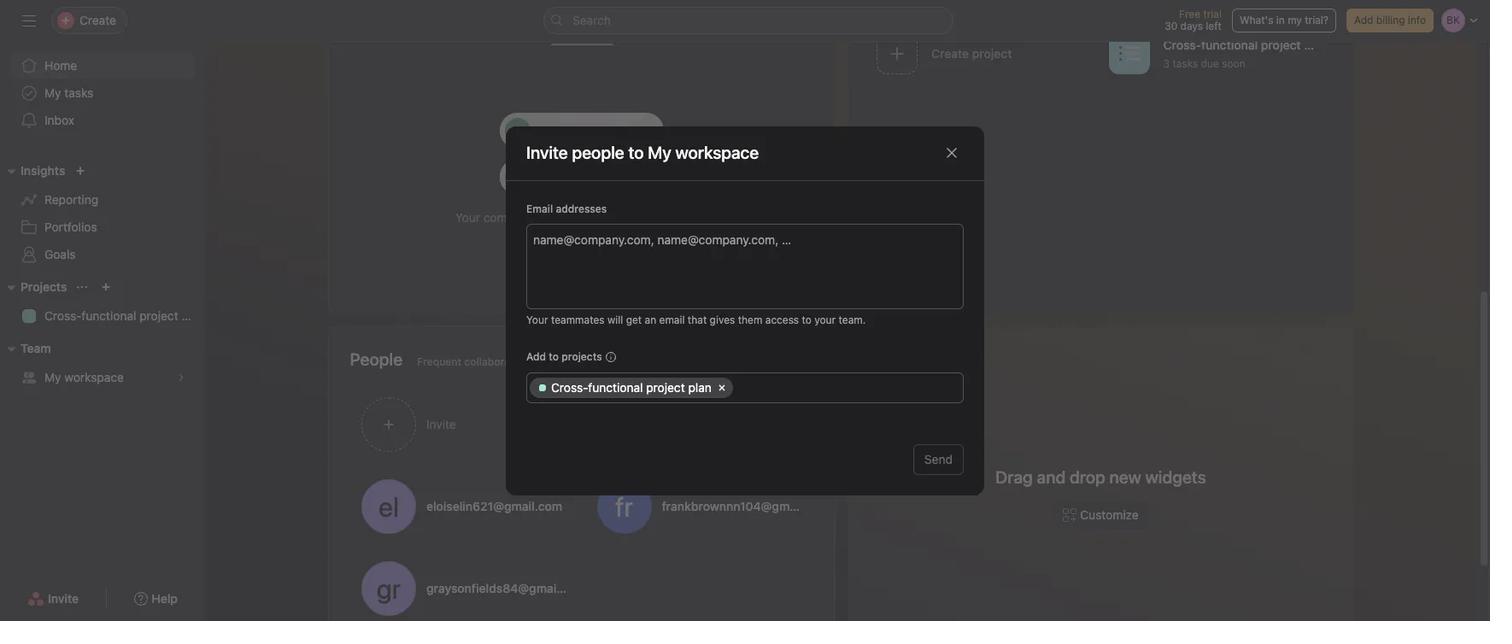 Task type: vqa. For each thing, say whether or not it's contained in the screenshot.
Formatting image's At Mention "icon"
no



Task type: describe. For each thing, give the bounding box(es) containing it.
completed
[[551, 22, 613, 37]]

plan inside cross-functional project plan 3 tasks due soon
[[1304, 38, 1328, 52]]

projects
[[21, 279, 67, 294]]

cross-functional project plan row
[[530, 377, 960, 402]]

3
[[1163, 57, 1169, 70]]

projects element
[[0, 272, 205, 333]]

invite for invite
[[48, 591, 79, 606]]

create project link
[[869, 27, 1101, 82]]

email
[[526, 202, 553, 215]]

invite for invite people to my workspace
[[526, 143, 568, 162]]

2 vertical spatial to
[[549, 350, 559, 363]]

projects
[[562, 350, 602, 363]]

project inside cross-functional project plan 3 tasks due soon
[[1261, 38, 1300, 52]]

cross- inside the projects "element"
[[44, 308, 81, 323]]

search button
[[543, 7, 954, 34]]

goals link
[[10, 241, 195, 268]]

tasks inside your completed tasks will appear here, so you can reference them later.
[[545, 210, 574, 225]]

days
[[1180, 20, 1203, 32]]

add for add to projects
[[526, 350, 546, 363]]

add for add billing info
[[1354, 14, 1373, 26]]

your teammates will get an email that gives them access to your team.
[[526, 313, 866, 326]]

search
[[572, 13, 611, 27]]

my for my workspace
[[44, 370, 61, 384]]

plan inside the projects "element"
[[182, 308, 205, 323]]

workspace
[[64, 370, 124, 384]]

search list box
[[543, 7, 954, 34]]

addresses
[[556, 202, 607, 215]]

free
[[1179, 8, 1200, 21]]

your
[[814, 313, 836, 326]]

Email addresses text field
[[533, 229, 804, 249]]

1 vertical spatial to
[[802, 313, 812, 326]]

invite people to my workspace
[[526, 143, 759, 162]]

and
[[1037, 467, 1066, 487]]

add billing info
[[1354, 14, 1426, 26]]

goals
[[44, 247, 76, 261]]

my workspace
[[44, 370, 124, 384]]

them inside your completed tasks will appear here, so you can reference them later.
[[592, 229, 620, 244]]

home
[[44, 58, 77, 73]]

billing
[[1376, 14, 1405, 26]]

close this dialog image
[[945, 146, 959, 160]]

my workspace
[[648, 143, 759, 162]]

functional inside cell
[[588, 380, 643, 394]]

people
[[572, 143, 624, 162]]

later.
[[623, 229, 650, 244]]

free trial 30 days left
[[1165, 8, 1222, 32]]

people
[[350, 349, 402, 369]]

add billing info button
[[1347, 9, 1434, 32]]

inbox
[[44, 113, 74, 127]]

my
[[1288, 14, 1302, 26]]

cross-functional project plan 3 tasks due soon
[[1163, 38, 1328, 70]]

info
[[1408, 14, 1426, 26]]

list image
[[1118, 43, 1139, 64]]

portfolios link
[[10, 214, 195, 241]]

can
[[513, 229, 532, 244]]

will inside your completed tasks will appear here, so you can reference them later.
[[578, 210, 595, 225]]

more information image
[[606, 352, 616, 362]]

here,
[[640, 210, 668, 225]]

insights button
[[0, 161, 65, 181]]

reporting
[[44, 192, 98, 207]]

functional inside cross-functional project plan 3 tasks due soon
[[1201, 38, 1257, 52]]

appear
[[599, 210, 637, 225]]

hide sidebar image
[[22, 14, 36, 27]]

will inside invite people to my workspace "dialog"
[[607, 313, 623, 326]]

so
[[671, 210, 684, 225]]

reference
[[536, 229, 588, 244]]

invite button
[[16, 584, 90, 614]]

project inside cell
[[646, 380, 685, 394]]

customize
[[1080, 508, 1139, 522]]



Task type: locate. For each thing, give the bounding box(es) containing it.
tasks right 3
[[1172, 57, 1198, 70]]

them down appear
[[592, 229, 620, 244]]

trial?
[[1305, 14, 1329, 26]]

your for your teammates will get an email that gives them access to your team.
[[526, 313, 548, 326]]

projects button
[[0, 277, 67, 297]]

project down what's in my trial? button in the right of the page
[[1261, 38, 1300, 52]]

0 horizontal spatial your
[[455, 210, 480, 225]]

drag
[[996, 467, 1033, 487]]

0 horizontal spatial project
[[139, 308, 178, 323]]

functional up teams element
[[81, 308, 136, 323]]

0 horizontal spatial them
[[592, 229, 620, 244]]

them
[[592, 229, 620, 244], [738, 313, 762, 326]]

1 horizontal spatial will
[[607, 313, 623, 326]]

1 horizontal spatial tasks
[[545, 210, 574, 225]]

email addresses
[[526, 202, 607, 215]]

cross-functional project plan up teams element
[[44, 308, 205, 323]]

reporting link
[[10, 186, 195, 214]]

cross-
[[1163, 38, 1201, 52], [44, 308, 81, 323], [551, 380, 588, 394]]

cross-functional project plan
[[44, 308, 205, 323], [551, 380, 712, 394]]

0 vertical spatial to
[[628, 143, 644, 162]]

0 vertical spatial them
[[592, 229, 620, 244]]

2 horizontal spatial to
[[802, 313, 812, 326]]

teams element
[[0, 333, 205, 395]]

in
[[1276, 14, 1285, 26]]

0 vertical spatial add
[[1354, 14, 1373, 26]]

to left your
[[802, 313, 812, 326]]

drop
[[1070, 467, 1105, 487]]

gives
[[710, 313, 735, 326]]

0 vertical spatial my
[[44, 85, 61, 100]]

what's in my trial?
[[1240, 14, 1329, 26]]

cross-functional project plan inside the projects "element"
[[44, 308, 205, 323]]

1 vertical spatial invite
[[48, 591, 79, 606]]

functional up soon
[[1201, 38, 1257, 52]]

1 horizontal spatial add
[[1354, 14, 1373, 26]]

portfolios
[[44, 220, 97, 234]]

insights
[[21, 163, 65, 178]]

0 vertical spatial will
[[578, 210, 595, 225]]

1 vertical spatial plan
[[182, 308, 205, 323]]

functional down more information "icon"
[[588, 380, 643, 394]]

0 vertical spatial project
[[1261, 38, 1300, 52]]

plan
[[1304, 38, 1328, 52], [182, 308, 205, 323], [688, 380, 712, 394]]

1 horizontal spatial cross-functional project plan
[[551, 380, 712, 394]]

add to projects
[[526, 350, 602, 363]]

add
[[1354, 14, 1373, 26], [526, 350, 546, 363]]

access
[[765, 313, 799, 326]]

to left projects at bottom
[[549, 350, 559, 363]]

2 vertical spatial plan
[[688, 380, 712, 394]]

2 vertical spatial project
[[646, 380, 685, 394]]

2 horizontal spatial plan
[[1304, 38, 1328, 52]]

2 my from the top
[[44, 370, 61, 384]]

my
[[44, 85, 61, 100], [44, 370, 61, 384]]

email
[[659, 313, 685, 326]]

team.
[[839, 313, 866, 326]]

2 horizontal spatial functional
[[1201, 38, 1257, 52]]

2 horizontal spatial tasks
[[1172, 57, 1198, 70]]

my inside teams element
[[44, 370, 61, 384]]

customize button
[[1052, 500, 1150, 531]]

what's
[[1240, 14, 1273, 26]]

cross- inside cell
[[551, 380, 588, 394]]

create project
[[931, 46, 1012, 60]]

1 vertical spatial my
[[44, 370, 61, 384]]

1 horizontal spatial them
[[738, 313, 762, 326]]

your left teammates
[[526, 313, 548, 326]]

add inside add billing info button
[[1354, 14, 1373, 26]]

your for your completed tasks will appear here, so you can reference them later.
[[455, 210, 480, 225]]

project down email
[[646, 380, 685, 394]]

tasks inside global 'element'
[[64, 85, 93, 100]]

cross- inside cross-functional project plan 3 tasks due soon
[[1163, 38, 1201, 52]]

project
[[1261, 38, 1300, 52], [139, 308, 178, 323], [646, 380, 685, 394]]

0 vertical spatial cross-
[[1163, 38, 1201, 52]]

1 horizontal spatial invite
[[526, 143, 568, 162]]

2 horizontal spatial cross-
[[1163, 38, 1201, 52]]

1 vertical spatial will
[[607, 313, 623, 326]]

teammates
[[551, 313, 605, 326]]

project inside "element"
[[139, 308, 178, 323]]

insights element
[[0, 156, 205, 272]]

1 horizontal spatial functional
[[588, 380, 643, 394]]

send
[[924, 452, 953, 466]]

plan inside cell
[[688, 380, 712, 394]]

cross-functional project plan cell
[[530, 377, 733, 398]]

1 vertical spatial functional
[[81, 308, 136, 323]]

my up the inbox
[[44, 85, 61, 100]]

left
[[1206, 20, 1222, 32]]

an
[[645, 313, 656, 326]]

0 horizontal spatial cross-functional project plan
[[44, 308, 205, 323]]

0 horizontal spatial add
[[526, 350, 546, 363]]

0 vertical spatial invite
[[526, 143, 568, 162]]

completed
[[483, 210, 542, 225]]

will left get
[[607, 313, 623, 326]]

0 vertical spatial tasks
[[1172, 57, 1198, 70]]

inbox link
[[10, 107, 195, 134]]

0 horizontal spatial functional
[[81, 308, 136, 323]]

1 horizontal spatial plan
[[688, 380, 712, 394]]

30
[[1165, 20, 1178, 32]]

cross-functional project plan inside cell
[[551, 380, 712, 394]]

tasks
[[1172, 57, 1198, 70], [64, 85, 93, 100], [545, 210, 574, 225]]

soon
[[1222, 57, 1245, 70]]

your completed tasks will appear here, so you can reference them later.
[[455, 210, 708, 244]]

1 horizontal spatial your
[[526, 313, 548, 326]]

1 vertical spatial cross-functional project plan
[[551, 380, 712, 394]]

0 vertical spatial plan
[[1304, 38, 1328, 52]]

your
[[455, 210, 480, 225], [526, 313, 548, 326]]

completed button
[[551, 22, 613, 45]]

1 horizontal spatial cross-
[[551, 380, 588, 394]]

functional inside the projects "element"
[[81, 308, 136, 323]]

functional
[[1201, 38, 1257, 52], [81, 308, 136, 323], [588, 380, 643, 394]]

tasks down home
[[64, 85, 93, 100]]

add inside invite people to my workspace "dialog"
[[526, 350, 546, 363]]

0 horizontal spatial tasks
[[64, 85, 93, 100]]

1 vertical spatial them
[[738, 313, 762, 326]]

will up reference
[[578, 210, 595, 225]]

0 horizontal spatial cross-
[[44, 308, 81, 323]]

0 vertical spatial cross-functional project plan
[[44, 308, 205, 323]]

2 vertical spatial cross-
[[551, 380, 588, 394]]

invite inside button
[[48, 591, 79, 606]]

you
[[688, 210, 708, 225]]

0 vertical spatial functional
[[1201, 38, 1257, 52]]

add left "billing"
[[1354, 14, 1373, 26]]

my inside global 'element'
[[44, 85, 61, 100]]

1 my from the top
[[44, 85, 61, 100]]

0 horizontal spatial invite
[[48, 591, 79, 606]]

trial
[[1203, 8, 1222, 21]]

invite people to my workspace dialog
[[506, 126, 984, 495]]

1 vertical spatial tasks
[[64, 85, 93, 100]]

to right people on the left top of the page
[[628, 143, 644, 162]]

1 vertical spatial add
[[526, 350, 546, 363]]

my tasks link
[[10, 79, 195, 107]]

cross-functional project plan link
[[10, 302, 205, 330]]

1 horizontal spatial project
[[646, 380, 685, 394]]

them right gives
[[738, 313, 762, 326]]

1 horizontal spatial to
[[628, 143, 644, 162]]

my down team
[[44, 370, 61, 384]]

cross- down days
[[1163, 38, 1201, 52]]

0 horizontal spatial to
[[549, 350, 559, 363]]

0 vertical spatial your
[[455, 210, 480, 225]]

your left completed
[[455, 210, 480, 225]]

cross-functional project plan down more information "icon"
[[551, 380, 712, 394]]

global element
[[0, 42, 205, 144]]

new widgets
[[1109, 467, 1206, 487]]

drag and drop new widgets
[[996, 467, 1206, 487]]

your inside your completed tasks will appear here, so you can reference them later.
[[455, 210, 480, 225]]

tasks up reference
[[545, 210, 574, 225]]

0 horizontal spatial plan
[[182, 308, 205, 323]]

what's in my trial? button
[[1232, 9, 1336, 32]]

my for my tasks
[[44, 85, 61, 100]]

team button
[[0, 338, 51, 359]]

get
[[626, 313, 642, 326]]

home link
[[10, 52, 195, 79]]

team
[[21, 341, 51, 355]]

tasks inside cross-functional project plan 3 tasks due soon
[[1172, 57, 1198, 70]]

2 vertical spatial functional
[[588, 380, 643, 394]]

due
[[1201, 57, 1219, 70]]

your inside invite people to my workspace "dialog"
[[526, 313, 548, 326]]

2 horizontal spatial project
[[1261, 38, 1300, 52]]

that
[[688, 313, 707, 326]]

1 vertical spatial your
[[526, 313, 548, 326]]

send button
[[913, 444, 964, 475]]

0 horizontal spatial will
[[578, 210, 595, 225]]

to
[[628, 143, 644, 162], [802, 313, 812, 326], [549, 350, 559, 363]]

cross- down projects
[[44, 308, 81, 323]]

cell
[[736, 377, 755, 398]]

them inside invite people to my workspace "dialog"
[[738, 313, 762, 326]]

my tasks
[[44, 85, 93, 100]]

will
[[578, 210, 595, 225], [607, 313, 623, 326]]

cross- down add to projects
[[551, 380, 588, 394]]

invite inside "dialog"
[[526, 143, 568, 162]]

my workspace link
[[10, 364, 195, 391]]

add left projects at bottom
[[526, 350, 546, 363]]

1 vertical spatial cross-
[[44, 308, 81, 323]]

invite
[[526, 143, 568, 162], [48, 591, 79, 606]]

1 vertical spatial project
[[139, 308, 178, 323]]

2 vertical spatial tasks
[[545, 210, 574, 225]]

project up teams element
[[139, 308, 178, 323]]



